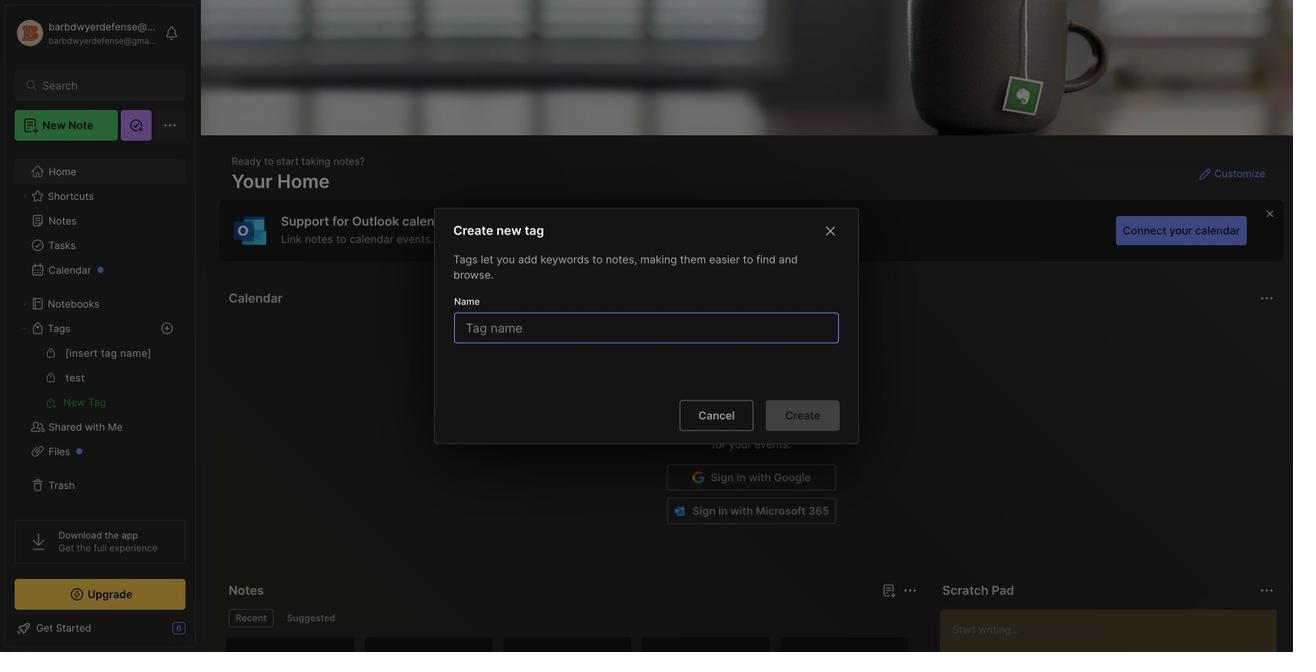Task type: vqa. For each thing, say whether or not it's contained in the screenshot.
the Close Image
yes



Task type: locate. For each thing, give the bounding box(es) containing it.
Search text field
[[42, 79, 165, 93]]

tab list
[[229, 610, 915, 628]]

expand tags image
[[20, 324, 29, 333]]

tree
[[5, 150, 195, 507]]

1 horizontal spatial tab
[[280, 610, 342, 628]]

main element
[[0, 0, 200, 653]]

None search field
[[42, 76, 165, 95]]

0 horizontal spatial tab
[[229, 610, 274, 628]]

tab
[[229, 610, 274, 628], [280, 610, 342, 628]]

group
[[15, 341, 185, 415]]

close image
[[821, 222, 840, 241]]

Start writing… text field
[[953, 610, 1276, 653]]

row group
[[226, 637, 918, 653]]

tree inside main element
[[5, 150, 195, 507]]



Task type: describe. For each thing, give the bounding box(es) containing it.
group inside tree
[[15, 341, 185, 415]]

2 tab from the left
[[280, 610, 342, 628]]

none search field inside main element
[[42, 76, 165, 95]]

1 tab from the left
[[229, 610, 274, 628]]

expand notebooks image
[[20, 299, 29, 309]]

Tag name text field
[[464, 314, 832, 343]]



